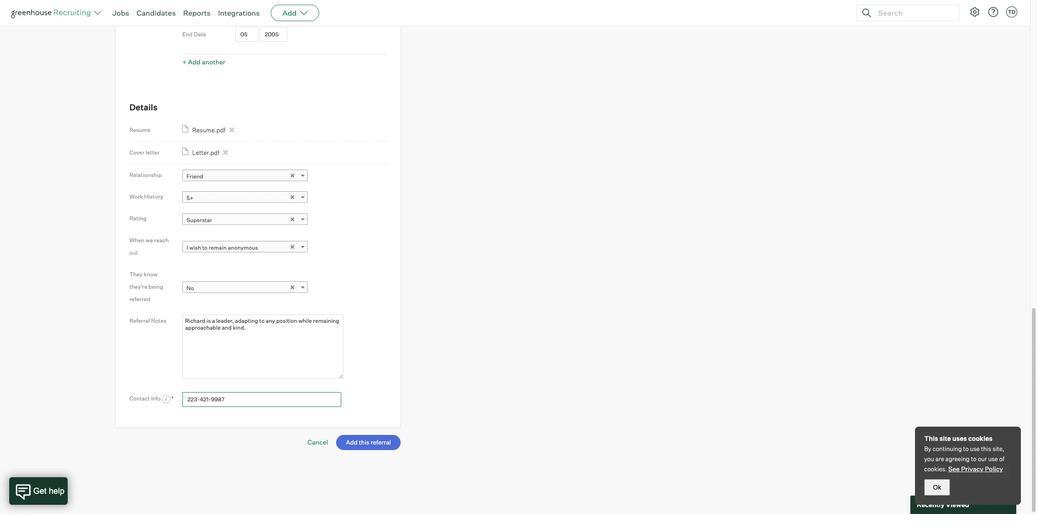 Task type: describe. For each thing, give the bounding box(es) containing it.
they
[[129, 271, 143, 278]]

jobs
[[112, 8, 129, 17]]

MM text field
[[235, 27, 258, 42]]

resume
[[129, 127, 150, 134]]

+ add another link
[[182, 58, 225, 66]]

superstar link
[[182, 214, 308, 227]]

date for start date
[[197, 10, 209, 17]]

no link
[[182, 282, 308, 295]]

i wish to remain anonymous
[[186, 245, 258, 252]]

letter.pdf
[[192, 149, 219, 157]]

date for end date
[[194, 31, 206, 38]]

rating
[[129, 215, 146, 222]]

see
[[948, 466, 960, 473]]

reports link
[[183, 8, 211, 17]]

you
[[924, 456, 934, 463]]

referred
[[129, 296, 150, 303]]

notes
[[151, 318, 166, 325]]

resume.pdf
[[192, 127, 225, 134]]

viewed
[[946, 502, 969, 509]]

letter
[[146, 149, 159, 156]]

relationship
[[129, 172, 162, 179]]

remain
[[209, 245, 227, 252]]

uses
[[952, 435, 967, 443]]

cookies
[[968, 435, 992, 443]]

ok
[[933, 484, 941, 492]]

our
[[978, 456, 987, 463]]

td button
[[1006, 6, 1017, 17]]

referral
[[129, 318, 150, 325]]

1 vertical spatial use
[[988, 456, 998, 463]]

know
[[144, 271, 158, 278]]

by continuing to use this site, you are agreeing to our use of cookies.
[[924, 446, 1004, 473]]

info
[[151, 395, 161, 402]]

education element
[[182, 0, 386, 69]]

integrations
[[218, 8, 260, 17]]

td button
[[1004, 5, 1019, 19]]

cover
[[129, 149, 144, 156]]

start date
[[182, 10, 209, 17]]

are
[[935, 456, 944, 463]]

to for use
[[963, 446, 969, 453]]

to for remain
[[202, 245, 207, 252]]

anonymous
[[228, 245, 258, 252]]

see privacy policy
[[948, 466, 1003, 473]]

+
[[182, 58, 187, 66]]

of
[[999, 456, 1004, 463]]

this
[[924, 435, 938, 443]]

yyyy text field for end date
[[260, 27, 287, 42]]

end date
[[182, 31, 206, 38]]

work history
[[129, 194, 163, 200]]

by
[[924, 446, 931, 453]]

i wish to remain anonymous link
[[182, 241, 308, 255]]

greenhouse recruiting image
[[11, 7, 94, 18]]

friend
[[186, 173, 203, 180]]

this
[[981, 446, 991, 453]]



Task type: locate. For each thing, give the bounding box(es) containing it.
contact info
[[129, 395, 162, 402]]

cookies.
[[924, 466, 947, 473]]

date right start
[[197, 10, 209, 17]]

add right +
[[188, 58, 201, 66]]

add button
[[271, 5, 319, 21]]

1 vertical spatial date
[[194, 31, 206, 38]]

0 vertical spatial to
[[202, 245, 207, 252]]

None submit
[[336, 436, 401, 451]]

details
[[129, 102, 158, 113]]

None file field
[[11, 469, 128, 479], [0, 480, 117, 490], [11, 469, 128, 479], [0, 480, 117, 490]]

1 yyyy text field from the top
[[260, 6, 287, 21]]

2 yyyy text field from the top
[[260, 27, 287, 42]]

0 horizontal spatial add
[[188, 58, 201, 66]]

continuing
[[933, 446, 962, 453]]

when we reach out
[[129, 237, 169, 256]]

0 horizontal spatial use
[[970, 446, 980, 453]]

reach
[[154, 237, 169, 244]]

site,
[[993, 446, 1004, 453]]

candidates link
[[137, 8, 176, 17]]

they know they're being referred
[[129, 271, 163, 303]]

jobs link
[[112, 8, 129, 17]]

policy
[[985, 466, 1003, 473]]

0 vertical spatial add
[[282, 8, 297, 17]]

we
[[146, 237, 153, 244]]

date
[[197, 10, 209, 17], [194, 31, 206, 38]]

Search text field
[[876, 6, 950, 20]]

cover letter
[[129, 149, 159, 156]]

add
[[282, 8, 297, 17], [188, 58, 201, 66]]

Referral Notes text field
[[182, 315, 344, 379]]

0 vertical spatial yyyy text field
[[260, 6, 287, 21]]

date right end
[[194, 31, 206, 38]]

cancel
[[308, 439, 328, 447]]

1 horizontal spatial use
[[988, 456, 998, 463]]

contact
[[129, 395, 150, 402]]

YYYY text field
[[260, 6, 287, 21], [260, 27, 287, 42]]

0 vertical spatial use
[[970, 446, 980, 453]]

another
[[202, 58, 225, 66]]

use
[[970, 446, 980, 453], [988, 456, 998, 463]]

privacy
[[961, 466, 983, 473]]

being
[[149, 284, 163, 290]]

to left our
[[971, 456, 976, 463]]

ok button
[[924, 480, 950, 496]]

agreeing
[[945, 456, 970, 463]]

0 vertical spatial date
[[197, 10, 209, 17]]

1 horizontal spatial add
[[282, 8, 297, 17]]

i
[[186, 245, 188, 252]]

wish
[[189, 245, 201, 252]]

referral notes
[[129, 318, 166, 325]]

yyyy text field right mm text field at the top
[[260, 6, 287, 21]]

no
[[186, 285, 194, 292]]

when
[[129, 237, 144, 244]]

superstar
[[186, 217, 212, 224]]

out
[[129, 249, 138, 256]]

cancel link
[[308, 439, 328, 447]]

to right wish
[[202, 245, 207, 252]]

end
[[182, 31, 193, 38]]

MM text field
[[235, 6, 258, 21]]

reports
[[183, 8, 211, 17]]

friend link
[[182, 170, 308, 183]]

5+ link
[[182, 192, 308, 205]]

5+
[[186, 195, 194, 202]]

yyyy text field right mm text box
[[260, 27, 287, 42]]

0 horizontal spatial to
[[202, 245, 207, 252]]

None text field
[[182, 393, 341, 408]]

history
[[144, 194, 163, 200]]

add inside education element
[[188, 58, 201, 66]]

2 horizontal spatial to
[[971, 456, 976, 463]]

add right mm text field at the top
[[282, 8, 297, 17]]

site
[[939, 435, 951, 443]]

candidates
[[137, 8, 176, 17]]

recently viewed
[[917, 502, 969, 509]]

they're
[[129, 284, 147, 290]]

2 vertical spatial to
[[971, 456, 976, 463]]

configure image
[[969, 6, 980, 17]]

to
[[202, 245, 207, 252], [963, 446, 969, 453], [971, 456, 976, 463]]

use left of
[[988, 456, 998, 463]]

to down uses on the right bottom
[[963, 446, 969, 453]]

td
[[1008, 9, 1015, 15]]

add inside popup button
[[282, 8, 297, 17]]

*
[[171, 395, 174, 402]]

see privacy policy link
[[948, 466, 1003, 473]]

work
[[129, 194, 143, 200]]

1 vertical spatial yyyy text field
[[260, 27, 287, 42]]

integrations link
[[218, 8, 260, 17]]

yyyy text field for start date
[[260, 6, 287, 21]]

this site uses cookies
[[924, 435, 992, 443]]

1 vertical spatial add
[[188, 58, 201, 66]]

recently
[[917, 502, 944, 509]]

1 vertical spatial to
[[963, 446, 969, 453]]

use left this
[[970, 446, 980, 453]]

+ add another
[[182, 58, 225, 66]]

start
[[182, 10, 195, 17]]

1 horizontal spatial to
[[963, 446, 969, 453]]



Task type: vqa. For each thing, say whether or not it's contained in the screenshot.
History
yes



